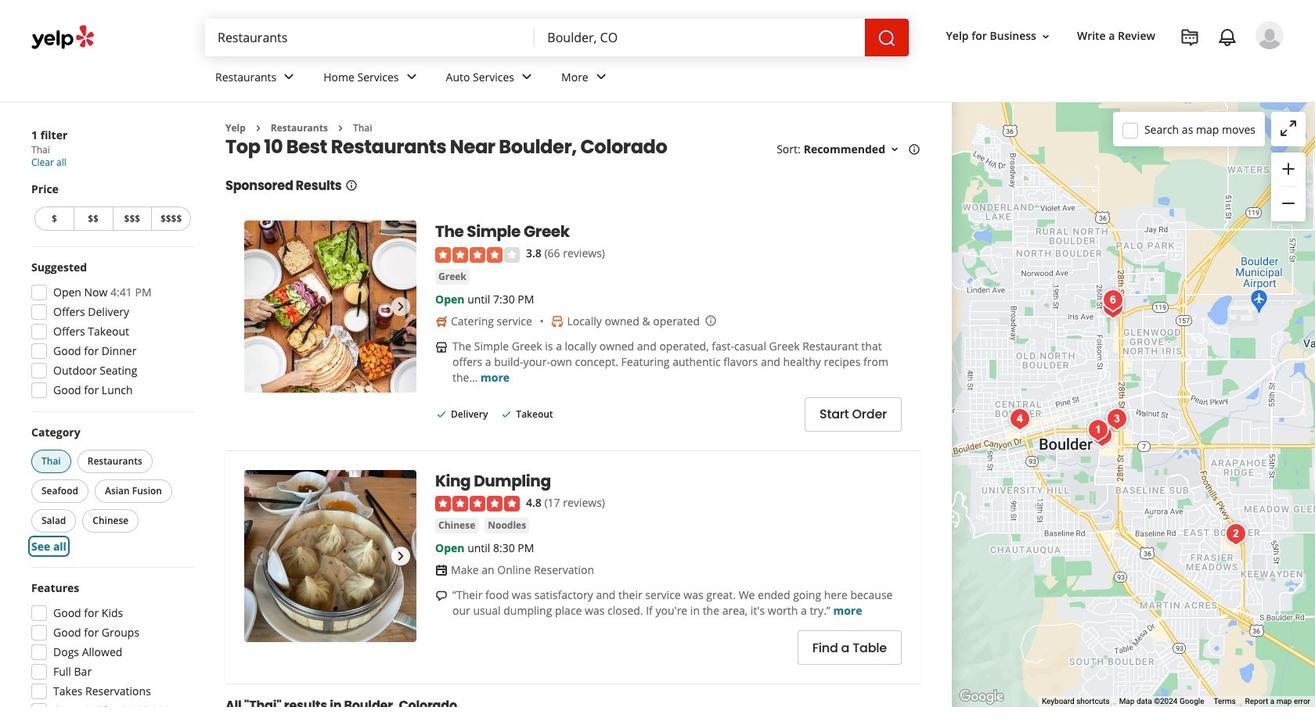 Task type: vqa. For each thing, say whether or not it's contained in the screenshot.
16 INFO V2 image
yes



Task type: locate. For each thing, give the bounding box(es) containing it.
None search field
[[205, 19, 909, 56]]

1 24 chevron down v2 image from the left
[[402, 68, 421, 86]]

generic n. image
[[1256, 21, 1284, 49]]

16 chevron down v2 image
[[889, 143, 901, 156]]

group
[[1271, 153, 1306, 222], [31, 182, 194, 234], [27, 260, 194, 403], [28, 425, 194, 555], [27, 581, 194, 708]]

1 horizontal spatial 24 chevron down v2 image
[[518, 68, 536, 86]]

16 info v2 image
[[908, 143, 921, 156], [345, 180, 357, 192]]

zoom in image
[[1279, 159, 1298, 178]]

None field
[[205, 19, 535, 56], [535, 19, 865, 56]]

google image
[[956, 687, 1008, 708]]

next image for 16 bizhouse v2 image
[[391, 298, 410, 317]]

24 chevron down v2 image
[[402, 68, 421, 86], [518, 68, 536, 86], [592, 68, 610, 86]]

expand map image
[[1279, 119, 1298, 138]]

2 none field from the left
[[535, 19, 865, 56]]

info icon image
[[705, 315, 717, 328], [705, 315, 717, 328]]

rosetta hall image
[[1004, 404, 1036, 435]]

3 24 chevron down v2 image from the left
[[592, 68, 610, 86]]

1 vertical spatial slideshow element
[[244, 470, 417, 643]]

next image left 16 reservation v2 icon
[[391, 547, 410, 566]]

1 next image from the top
[[391, 298, 410, 317]]

16 checkmark v2 image
[[435, 409, 448, 421]]

next image
[[391, 298, 410, 317], [391, 547, 410, 566]]

slideshow element
[[244, 221, 417, 393], [244, 470, 417, 643]]

2 next image from the top
[[391, 547, 410, 566]]

0 vertical spatial next image
[[391, 298, 410, 317]]

zoom out image
[[1279, 194, 1298, 213]]

0 horizontal spatial 24 chevron down v2 image
[[402, 68, 421, 86]]

2 horizontal spatial 24 chevron down v2 image
[[592, 68, 610, 86]]

aloy thai cuisine image
[[1102, 404, 1133, 435]]

1 vertical spatial next image
[[391, 547, 410, 566]]

slideshow element for 16 bizhouse v2 image
[[244, 221, 417, 393]]

2 24 chevron down v2 image from the left
[[518, 68, 536, 86]]

4.8 star rating image
[[435, 497, 520, 512]]

2 slideshow element from the top
[[244, 470, 417, 643]]

user actions element
[[934, 20, 1306, 116]]

16 info v2 image right 16 chevron down v2 image in the right top of the page
[[908, 143, 921, 156]]

16 catering v2 image
[[435, 315, 448, 328]]

16 info v2 image down 16 chevron right v2 image
[[345, 180, 357, 192]]

things to do, nail salons, plumbers search field
[[205, 19, 535, 56]]

previous image
[[251, 547, 269, 566]]

16 chevron right v2 image
[[334, 122, 347, 135]]

16 bizhouse v2 image
[[435, 341, 448, 354]]

1 slideshow element from the top
[[244, 221, 417, 393]]

0 vertical spatial slideshow element
[[244, 221, 417, 393]]

16 reservation v2 image
[[435, 565, 448, 577]]

the simple greek image
[[244, 221, 417, 393]]

business categories element
[[203, 56, 1284, 102]]

next image left 16 catering v2 icon
[[391, 298, 410, 317]]

1 horizontal spatial 16 info v2 image
[[908, 143, 921, 156]]

address, neighborhood, city, state or zip search field
[[535, 19, 865, 56]]

1 none field from the left
[[205, 19, 535, 56]]

1 vertical spatial 16 info v2 image
[[345, 180, 357, 192]]

busaba image
[[1221, 519, 1252, 550]]

16 chevron down v2 image
[[1040, 30, 1052, 43]]

16 speech v2 image
[[435, 590, 448, 603]]



Task type: describe. For each thing, give the bounding box(es) containing it.
buddha thai cuisine image
[[1098, 285, 1129, 316]]

notifications image
[[1218, 28, 1237, 47]]

folsom thai image
[[1083, 415, 1114, 446]]

search image
[[877, 29, 896, 48]]

next image for 16 speech v2 icon
[[391, 547, 410, 566]]

16 chevron right v2 image
[[252, 122, 265, 135]]

none field address, neighborhood, city, state or zip
[[535, 19, 865, 56]]

five spice asian cuisine image
[[1098, 292, 1129, 323]]

king dumpling image
[[244, 470, 417, 643]]

16 locally owned v2 image
[[552, 315, 564, 328]]

projects image
[[1181, 28, 1199, 47]]

24 chevron down v2 image
[[280, 68, 298, 86]]

boulder fresh garden thai cuisine image
[[1087, 420, 1118, 451]]

0 horizontal spatial 16 info v2 image
[[345, 180, 357, 192]]

3.8 star rating image
[[435, 247, 520, 263]]

16 checkmark v2 image
[[501, 409, 513, 421]]

slideshow element for 16 speech v2 icon
[[244, 470, 417, 643]]

0 vertical spatial 16 info v2 image
[[908, 143, 921, 156]]

none field things to do, nail salons, plumbers
[[205, 19, 535, 56]]

map region
[[952, 103, 1315, 708]]

previous image
[[251, 298, 269, 317]]



